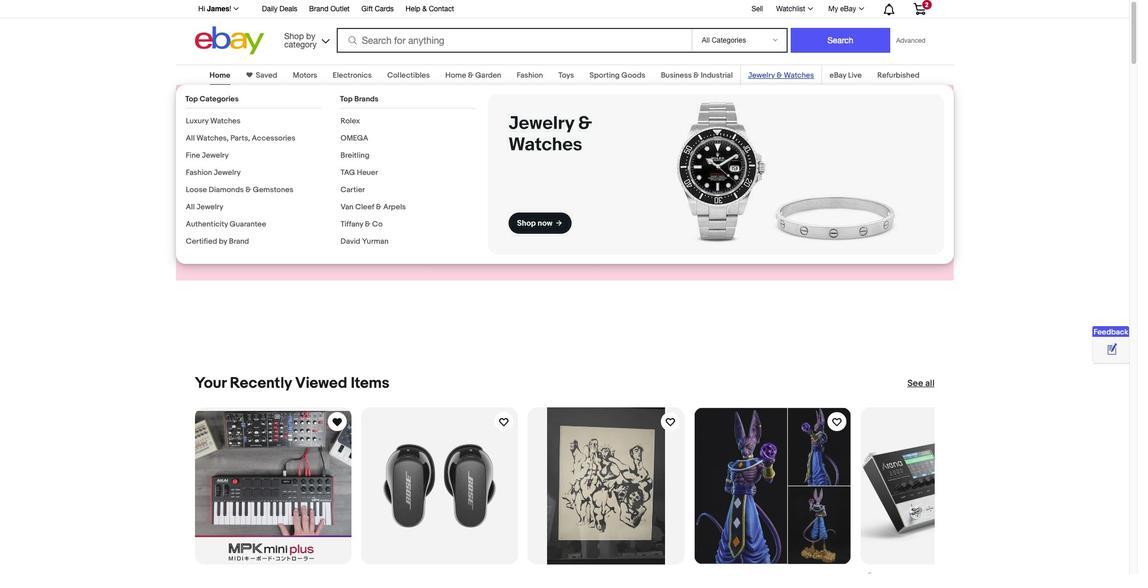 Task type: vqa. For each thing, say whether or not it's contained in the screenshot.
Outlet
yes



Task type: locate. For each thing, give the bounding box(es) containing it.
collectibles
[[387, 71, 430, 80]]

shop inside 'up to 50% off at the brand outlet' main content
[[205, 202, 229, 214]]

van cleef & arpels
[[341, 202, 406, 212]]

daily deals link
[[262, 3, 297, 16]]

top
[[185, 94, 198, 104], [340, 94, 353, 104]]

electronics link
[[333, 71, 372, 80]]

0 vertical spatial outlet
[[331, 5, 350, 13]]

home left garden
[[446, 71, 467, 80]]

rolex link
[[341, 116, 360, 126]]

loose
[[186, 185, 207, 195]]

1 horizontal spatial top
[[340, 94, 353, 104]]

goods
[[622, 71, 646, 80]]

refurbished
[[878, 71, 920, 80]]

1 horizontal spatial by
[[306, 31, 315, 41]]

shop for shop now
[[205, 202, 229, 214]]

0 vertical spatial all
[[326, 155, 337, 168]]

1 vertical spatial ebay
[[830, 71, 847, 80]]

shop now link
[[195, 195, 280, 222]]

0 vertical spatial shop
[[284, 31, 304, 41]]

fashion jewelry link
[[186, 168, 241, 177]]

my ebay
[[829, 5, 857, 13]]

fashion for fashion jewelry
[[186, 168, 212, 177]]

0 horizontal spatial shop
[[205, 202, 229, 214]]

all for all watches, parts, accessories
[[186, 133, 195, 143]]

2
[[925, 1, 929, 8]]

sporting
[[590, 71, 620, 80]]

see all link
[[908, 378, 935, 390]]

0 horizontal spatial all
[[326, 155, 337, 168]]

outlet left gift
[[331, 5, 350, 13]]

!
[[229, 5, 231, 13]]

fashion inside top categories 'element'
[[186, 168, 212, 177]]

top categories
[[185, 94, 239, 104]]

top left brands
[[340, 94, 353, 104]]

champion image
[[428, 93, 597, 273]]

1 top from the left
[[185, 94, 198, 104]]

brand right deals at left top
[[309, 5, 329, 13]]

1 vertical spatial all
[[926, 378, 935, 389]]

items
[[351, 374, 390, 393]]

0 vertical spatial ebay
[[841, 5, 857, 13]]

authenticity
[[186, 219, 228, 229]]

by for category
[[306, 31, 315, 41]]

all watches, parts, accessories
[[186, 133, 296, 143]]

None submit
[[791, 28, 891, 53]]

0 vertical spatial fashion
[[517, 71, 543, 80]]

& for help
[[423, 5, 427, 13]]

0 vertical spatial by
[[306, 31, 315, 41]]

jewelry up authenticity
[[197, 202, 224, 212]]

top brands element
[[340, 94, 476, 254]]

jewelry & watches
[[749, 71, 815, 80]]

all for all jewelry
[[186, 202, 195, 212]]

watches inside top categories 'element'
[[210, 116, 241, 126]]

0 vertical spatial watches
[[784, 71, 815, 80]]

ebay live link
[[830, 71, 862, 80]]

home for home & garden
[[446, 71, 467, 80]]

toys link
[[559, 71, 574, 80]]

outlet inside the up to 50% off at the brand outlet big savings on top brands, all in one place.
[[304, 121, 371, 149]]

ebay left live
[[830, 71, 847, 80]]

hi james !
[[198, 4, 231, 13]]

2 home from the left
[[446, 71, 467, 80]]

ebay inside 'up to 50% off at the brand outlet' main content
[[830, 71, 847, 80]]

ebay inside account 'navigation'
[[841, 5, 857, 13]]

0 horizontal spatial fashion
[[186, 168, 212, 177]]

up to 50% off at the brand outlet big savings on top brands, all in one place.
[[195, 94, 371, 181]]

van cleef & arpels link
[[341, 202, 406, 212]]

Search for anything text field
[[338, 29, 690, 52]]

industrial
[[701, 71, 733, 80]]

1 vertical spatial shop
[[205, 202, 229, 214]]

all up "fine"
[[186, 133, 195, 143]]

by down brand outlet link
[[306, 31, 315, 41]]

shop now
[[205, 202, 253, 214]]

shop up authenticity guarantee
[[205, 202, 229, 214]]

see
[[908, 378, 924, 389]]

0 vertical spatial brand
[[309, 5, 329, 13]]

cartier
[[341, 185, 365, 195]]

the
[[195, 121, 233, 149]]

&
[[423, 5, 427, 13], [468, 71, 474, 80], [694, 71, 699, 80], [777, 71, 783, 80], [246, 185, 251, 195], [376, 202, 382, 212], [365, 219, 371, 229]]

toys
[[559, 71, 574, 80]]

1 vertical spatial brand
[[238, 121, 299, 149]]

yurman
[[362, 237, 389, 246]]

& inside account 'navigation'
[[423, 5, 427, 13]]

outlet up in
[[304, 121, 371, 149]]

home up categories
[[210, 71, 230, 80]]

watches
[[784, 71, 815, 80], [210, 116, 241, 126]]

1 home from the left
[[210, 71, 230, 80]]

1 vertical spatial outlet
[[304, 121, 371, 149]]

sell link
[[747, 5, 769, 13]]

brand
[[309, 5, 329, 13], [238, 121, 299, 149], [229, 237, 249, 246]]

& for home
[[468, 71, 474, 80]]

watches,
[[197, 133, 229, 143]]

tag heuer
[[341, 168, 378, 177]]

one
[[350, 155, 369, 168]]

fashion
[[517, 71, 543, 80], [186, 168, 212, 177]]

ebay right my
[[841, 5, 857, 13]]

brand down guarantee
[[229, 237, 249, 246]]

daily
[[262, 5, 278, 13]]

place.
[[195, 168, 225, 181]]

0 horizontal spatial top
[[185, 94, 198, 104]]

2 all from the top
[[186, 202, 195, 212]]

fashion left toys link
[[517, 71, 543, 80]]

breitling
[[341, 151, 370, 160]]

outlet inside account 'navigation'
[[331, 5, 350, 13]]

tiffany
[[341, 219, 363, 229]]

1 horizontal spatial home
[[446, 71, 467, 80]]

david yurman
[[341, 237, 389, 246]]

0 horizontal spatial home
[[210, 71, 230, 80]]

2 vertical spatial brand
[[229, 237, 249, 246]]

2 top from the left
[[340, 94, 353, 104]]

by down authenticity guarantee link
[[219, 237, 227, 246]]

0 horizontal spatial by
[[219, 237, 227, 246]]

shop inside shop by category
[[284, 31, 304, 41]]

jewelry for fine jewelry
[[202, 151, 229, 160]]

certified by brand link
[[186, 237, 249, 246]]

ebay
[[841, 5, 857, 13], [830, 71, 847, 80]]

arpels
[[383, 202, 406, 212]]

1 all from the top
[[186, 133, 195, 143]]

fashion down big
[[186, 168, 212, 177]]

1 vertical spatial fashion
[[186, 168, 212, 177]]

help & contact link
[[406, 3, 454, 16]]

categories
[[200, 94, 239, 104]]

fine
[[186, 151, 200, 160]]

all down loose
[[186, 202, 195, 212]]

1 vertical spatial watches
[[210, 116, 241, 126]]

tiffany & co
[[341, 219, 383, 229]]

all right see
[[926, 378, 935, 389]]

top for top brands
[[340, 94, 353, 104]]

1 horizontal spatial shop
[[284, 31, 304, 41]]

to
[[229, 94, 251, 122]]

brand up top
[[238, 121, 299, 149]]

brand inside account 'navigation'
[[309, 5, 329, 13]]

1 vertical spatial all
[[186, 202, 195, 212]]

cleef
[[355, 202, 374, 212]]

watchlist link
[[770, 2, 819, 16]]

top up luxury
[[185, 94, 198, 104]]

jewelry for fashion jewelry
[[214, 168, 241, 177]]

garden
[[475, 71, 502, 80]]

hi
[[198, 5, 205, 13]]

account navigation
[[192, 0, 935, 18]]

& for business
[[694, 71, 699, 80]]

off
[[310, 94, 339, 122]]

breitling link
[[341, 151, 370, 160]]

top inside 'element'
[[185, 94, 198, 104]]

by inside top categories 'element'
[[219, 237, 227, 246]]

shop down deals at left top
[[284, 31, 304, 41]]

shop
[[284, 31, 304, 41], [205, 202, 229, 214]]

up to 50% off at the brand outlet main content
[[0, 58, 1130, 574]]

jewelry down savings
[[214, 168, 241, 177]]

gemstones
[[253, 185, 294, 195]]

luxury watches link
[[186, 116, 241, 126]]

0 horizontal spatial watches
[[210, 116, 241, 126]]

all left in
[[326, 155, 337, 168]]

by inside shop by category
[[306, 31, 315, 41]]

1 vertical spatial by
[[219, 237, 227, 246]]

1 horizontal spatial fashion
[[517, 71, 543, 80]]

accessories
[[252, 133, 296, 143]]

luxury watches
[[186, 116, 241, 126]]

help & contact
[[406, 5, 454, 13]]

jewelry up fashion jewelry
[[202, 151, 229, 160]]

0 vertical spatial all
[[186, 133, 195, 143]]

fashion for fashion link
[[517, 71, 543, 80]]

certified
[[186, 237, 217, 246]]



Task type: describe. For each thing, give the bounding box(es) containing it.
omega link
[[341, 133, 369, 143]]

business
[[661, 71, 692, 80]]

ebay live
[[830, 71, 862, 80]]

all watches, parts, accessories link
[[186, 133, 296, 143]]

at
[[344, 94, 365, 122]]

top categories element
[[185, 94, 321, 254]]

my
[[829, 5, 839, 13]]

jewelry & watches link
[[749, 71, 815, 80]]

jewelry for all jewelry
[[197, 202, 224, 212]]

jewelry & watches - shop now image
[[488, 94, 944, 254]]

my ebay link
[[822, 2, 870, 16]]

brand outlet
[[309, 5, 350, 13]]

home for home
[[210, 71, 230, 80]]

on
[[253, 155, 265, 168]]

van
[[341, 202, 354, 212]]

shop for shop by category
[[284, 31, 304, 41]]

omega
[[341, 133, 369, 143]]

in
[[339, 155, 348, 168]]

electronics
[[333, 71, 372, 80]]

brands,
[[287, 155, 323, 168]]

loose diamonds & gemstones
[[186, 185, 294, 195]]

top for top categories
[[185, 94, 198, 104]]

shop by category button
[[279, 26, 332, 52]]

your recently viewed items
[[195, 374, 390, 393]]

brands
[[354, 94, 379, 104]]

savings
[[213, 155, 250, 168]]

diamonds
[[209, 185, 244, 195]]

viewed
[[295, 374, 348, 393]]

motors
[[293, 71, 317, 80]]

see all
[[908, 378, 935, 389]]

your
[[195, 374, 227, 393]]

top
[[268, 155, 284, 168]]

james
[[207, 4, 229, 13]]

all jewelry
[[186, 202, 224, 212]]

saved link
[[252, 71, 278, 80]]

all inside the up to 50% off at the brand outlet big savings on top brands, all in one place.
[[326, 155, 337, 168]]

advanced link
[[891, 28, 932, 52]]

guarantee
[[230, 219, 266, 229]]

brand outlet link
[[309, 3, 350, 16]]

home & garden link
[[446, 71, 502, 80]]

& inside top categories 'element'
[[246, 185, 251, 195]]

your recently viewed items link
[[195, 374, 390, 393]]

& for jewelry
[[777, 71, 783, 80]]

heuer
[[357, 168, 378, 177]]

cartier link
[[341, 185, 365, 195]]

1 horizontal spatial all
[[926, 378, 935, 389]]

category
[[284, 39, 317, 49]]

gift
[[362, 5, 373, 13]]

shop by category
[[284, 31, 317, 49]]

co
[[372, 219, 383, 229]]

up
[[195, 94, 224, 122]]

jewelry right industrial
[[749, 71, 775, 80]]

luxury
[[186, 116, 209, 126]]

business & industrial link
[[661, 71, 733, 80]]

daily deals
[[262, 5, 297, 13]]

big
[[195, 155, 211, 168]]

help
[[406, 5, 421, 13]]

1 horizontal spatial watches
[[784, 71, 815, 80]]

loose diamonds & gemstones link
[[186, 185, 294, 195]]

cuisinart image
[[597, 93, 766, 273]]

business & industrial
[[661, 71, 733, 80]]

rolex
[[341, 116, 360, 126]]

tag
[[341, 168, 355, 177]]

gift cards
[[362, 5, 394, 13]]

by for brand
[[219, 237, 227, 246]]

home & garden
[[446, 71, 502, 80]]

top brands
[[340, 94, 379, 104]]

& for tiffany
[[365, 219, 371, 229]]

gift cards link
[[362, 3, 394, 16]]

brand inside the up to 50% off at the brand outlet big savings on top brands, all in one place.
[[238, 121, 299, 149]]

sporting goods link
[[590, 71, 646, 80]]

all jewelry link
[[186, 202, 224, 212]]

none submit inside shop by category banner
[[791, 28, 891, 53]]

now
[[232, 202, 251, 214]]

david
[[341, 237, 361, 246]]

advanced
[[897, 37, 926, 44]]

up to 50% off at the brand outlet link
[[195, 94, 392, 150]]

authenticity guarantee
[[186, 219, 266, 229]]

deals
[[280, 5, 297, 13]]

parts,
[[231, 133, 250, 143]]

2 link
[[907, 0, 933, 17]]

david yurman link
[[341, 237, 389, 246]]

sell
[[752, 5, 764, 13]]

sporting goods
[[590, 71, 646, 80]]

shop by category banner
[[192, 0, 935, 58]]

cards
[[375, 5, 394, 13]]

tiffany & co link
[[341, 219, 383, 229]]

watchlist
[[777, 5, 806, 13]]

fashion jewelry
[[186, 168, 241, 177]]

new balance image
[[766, 93, 935, 273]]

live
[[849, 71, 862, 80]]

brand inside top categories 'element'
[[229, 237, 249, 246]]

refurbished link
[[878, 71, 920, 80]]



